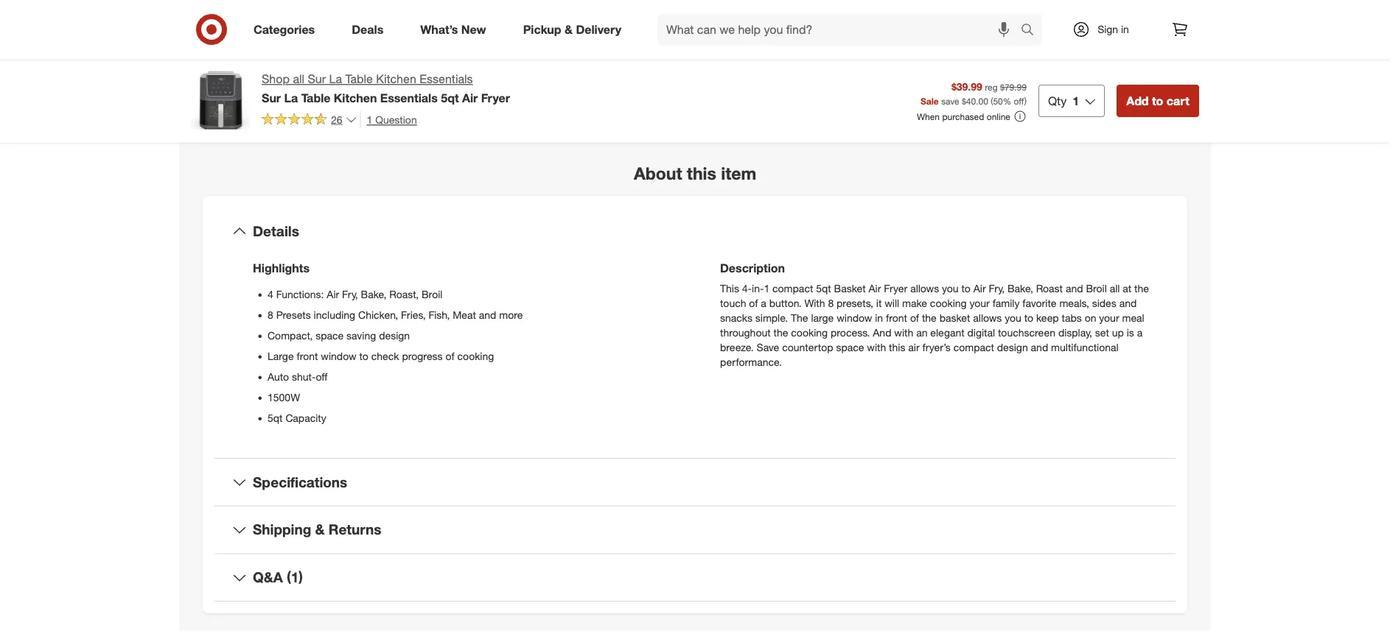Task type: describe. For each thing, give the bounding box(es) containing it.
0 horizontal spatial 8
[[268, 309, 273, 322]]

$100
[[866, 9, 888, 22]]

affirm
[[766, 9, 793, 22]]

0 vertical spatial this
[[687, 163, 717, 184]]

meals,
[[1060, 297, 1090, 310]]

1 horizontal spatial with
[[895, 326, 914, 339]]

1 question
[[367, 113, 417, 126]]

0 horizontal spatial the
[[774, 326, 788, 339]]

show
[[383, 104, 413, 119]]

search
[[1015, 24, 1050, 38]]

about this item
[[634, 163, 757, 184]]

up
[[1112, 326, 1124, 339]]

roast,
[[390, 288, 419, 301]]

5qt inside shop all sur la table kitchen essentials sur la table kitchen essentials 5qt air fryer
[[441, 91, 459, 105]]

1 vertical spatial window
[[321, 350, 357, 363]]

0 horizontal spatial la
[[284, 91, 298, 105]]

compact,
[[268, 329, 313, 342]]

0 horizontal spatial a
[[761, 297, 767, 310]]

1 horizontal spatial the
[[922, 312, 937, 325]]

over
[[843, 9, 863, 22]]

what's new
[[420, 22, 486, 37]]

shop all sur la table kitchen essentials sur la table kitchen essentials 5qt air fryer
[[262, 72, 510, 105]]

air up it
[[869, 282, 881, 295]]

this inside description this 4-in-1 compact 5qt basket air fryer allows you to air fry, bake, roast and broil all at the touch of a button.  with 8 presets, it will make cooking your family favorite meals, sides and snacks simple.  the large window in front of the basket allows you to keep tabs on your meal throughout the cooking process.  and with an elegant digital touchscreen display, set up is a breeze.  save countertop space with this air fryer's compact design and multifunctional performance.
[[889, 341, 906, 354]]

tabs
[[1062, 312, 1082, 325]]

(1)
[[287, 569, 303, 586]]

2 vertical spatial 5qt
[[268, 412, 283, 425]]

1 horizontal spatial your
[[1100, 312, 1120, 325]]

0 vertical spatial compact
[[773, 282, 813, 295]]

shipping
[[253, 522, 311, 539]]

capacity
[[286, 412, 327, 425]]

more inside button
[[416, 104, 444, 119]]

q&a
[[253, 569, 283, 586]]

when purchased online
[[917, 111, 1011, 122]]

to up touchscreen
[[1025, 312, 1034, 325]]

add to cart button
[[1117, 85, 1200, 117]]

and right meat
[[479, 309, 496, 322]]

1 question link
[[360, 111, 417, 128]]

question
[[375, 113, 417, 126]]

0 horizontal spatial broil
[[422, 288, 443, 301]]

show more images
[[383, 104, 485, 119]]

& for shipping
[[315, 522, 325, 539]]

qty 1
[[1048, 94, 1080, 108]]

functions:
[[276, 288, 324, 301]]

sale
[[921, 95, 939, 106]]

0 horizontal spatial on
[[796, 9, 808, 22]]

image of sur la table kitchen essentials 5qt air fryer image
[[191, 71, 250, 130]]

1 horizontal spatial of
[[749, 297, 758, 310]]

sign
[[1098, 23, 1119, 36]]

orders
[[810, 9, 840, 22]]

shop
[[262, 72, 290, 86]]

off inside $39.99 reg $79.99 sale save $ 40.00 ( 50 % off )
[[1014, 95, 1025, 106]]

1 horizontal spatial compact
[[954, 341, 995, 354]]

0 horizontal spatial sur
[[262, 91, 281, 105]]

0 horizontal spatial design
[[379, 329, 410, 342]]

40.00
[[966, 95, 989, 106]]

0 vertical spatial 1
[[1073, 94, 1080, 108]]

large front window to check progress of cooking
[[268, 350, 494, 363]]

1 horizontal spatial cooking
[[791, 326, 828, 339]]

1 vertical spatial kitchen
[[334, 91, 377, 105]]

to down saving
[[359, 350, 369, 363]]

cart
[[1167, 94, 1190, 108]]

meat
[[453, 309, 476, 322]]

photo from @targetgems, 6 of 8 image
[[440, 0, 678, 83]]

deals
[[352, 22, 384, 37]]

new
[[461, 22, 486, 37]]

0 vertical spatial essentials
[[420, 72, 473, 86]]

0 horizontal spatial fry,
[[342, 288, 358, 301]]

specifications
[[253, 474, 347, 491]]

all inside shop all sur la table kitchen essentials sur la table kitchen essentials 5qt air fryer
[[293, 72, 305, 86]]

button.
[[770, 297, 802, 310]]

0 horizontal spatial front
[[297, 350, 318, 363]]

fryer's
[[923, 341, 951, 354]]

set
[[1095, 326, 1110, 339]]

search button
[[1015, 13, 1050, 49]]

sign in link
[[1060, 13, 1152, 46]]

0 vertical spatial kitchen
[[376, 72, 416, 86]]

pickup & delivery link
[[511, 13, 640, 46]]

$39.99 reg $79.99 sale save $ 40.00 ( 50 % off )
[[921, 80, 1027, 106]]

space inside description this 4-in-1 compact 5qt basket air fryer allows you to air fry, bake, roast and broil all at the touch of a button.  with 8 presets, it will make cooking your family favorite meals, sides and snacks simple.  the large window in front of the basket allows you to keep tabs on your meal throughout the cooking process.  and with an elegant digital touchscreen display, set up is a breeze.  save countertop space with this air fryer's compact design and multifunctional performance.
[[836, 341, 864, 354]]

)
[[1025, 95, 1027, 106]]

large
[[268, 350, 294, 363]]

air
[[909, 341, 920, 354]]

and
[[873, 326, 892, 339]]

fryer inside shop all sur la table kitchen essentials sur la table kitchen essentials 5qt air fryer
[[481, 91, 510, 105]]

shipping & returns button
[[215, 507, 1176, 554]]

add
[[1127, 94, 1149, 108]]

sides
[[1092, 297, 1117, 310]]

0 vertical spatial table
[[345, 72, 373, 86]]

returns
[[329, 522, 381, 539]]

1 vertical spatial you
[[1005, 312, 1022, 325]]

save
[[757, 341, 780, 354]]

0 vertical spatial your
[[970, 297, 990, 310]]

4 functions:  air fry, bake, roast, broil
[[268, 288, 443, 301]]

touchscreen
[[998, 326, 1056, 339]]

elegant
[[931, 326, 965, 339]]

in inside description this 4-in-1 compact 5qt basket air fryer allows you to air fry, bake, roast and broil all at the touch of a button.  with 8 presets, it will make cooking your family favorite meals, sides and snacks simple.  the large window in front of the basket allows you to keep tabs on your meal throughout the cooking process.  and with an elegant digital touchscreen display, set up is a breeze.  save countertop space with this air fryer's compact design and multifunctional performance.
[[875, 312, 883, 325]]

26 link
[[262, 111, 357, 129]]

with affirm on orders over $100
[[742, 9, 888, 22]]

about
[[634, 163, 682, 184]]

to inside button
[[1152, 94, 1164, 108]]

countertop
[[782, 341, 834, 354]]

details button
[[215, 208, 1176, 255]]

favorite
[[1023, 297, 1057, 310]]

2 vertical spatial of
[[446, 350, 455, 363]]

throughout
[[720, 326, 771, 339]]

broil inside description this 4-in-1 compact 5qt basket air fryer allows you to air fry, bake, roast and broil all at the touch of a button.  with 8 presets, it will make cooking your family favorite meals, sides and snacks simple.  the large window in front of the basket allows you to keep tabs on your meal throughout the cooking process.  and with an elegant digital touchscreen display, set up is a breeze.  save countertop space with this air fryer's compact design and multifunctional performance.
[[1086, 282, 1107, 295]]

fish,
[[429, 309, 450, 322]]

to up 'basket'
[[962, 282, 971, 295]]

family
[[993, 297, 1020, 310]]

(
[[991, 95, 993, 106]]

sponsored
[[1156, 101, 1200, 112]]

1 horizontal spatial a
[[1137, 326, 1143, 339]]

it
[[876, 297, 882, 310]]

$39.99
[[952, 80, 983, 93]]

0 horizontal spatial cooking
[[457, 350, 494, 363]]

basket
[[834, 282, 866, 295]]

0 vertical spatial sur
[[308, 72, 326, 86]]

in-
[[752, 282, 764, 295]]

purchased
[[943, 111, 985, 122]]

%
[[1003, 95, 1012, 106]]

multifunctional
[[1051, 341, 1119, 354]]

when
[[917, 111, 940, 122]]

including
[[314, 309, 355, 322]]



Task type: locate. For each thing, give the bounding box(es) containing it.
essentials up show more images
[[420, 72, 473, 86]]

0 horizontal spatial your
[[970, 297, 990, 310]]

shut-
[[292, 371, 316, 384]]

table up the 26 link
[[301, 91, 331, 105]]

5qt left basket
[[816, 282, 831, 295]]

1 vertical spatial in
[[875, 312, 883, 325]]

1 horizontal spatial more
[[499, 309, 523, 322]]

compact
[[773, 282, 813, 295], [954, 341, 995, 354]]

to
[[1152, 94, 1164, 108], [962, 282, 971, 295], [1025, 312, 1034, 325], [359, 350, 369, 363]]

window
[[837, 312, 872, 325], [321, 350, 357, 363]]

sur la table kitchen essentials 5qt air fryer, 5 of 8 image
[[191, 0, 428, 83]]

broil up fish,
[[422, 288, 443, 301]]

1 horizontal spatial 8
[[828, 297, 834, 310]]

What can we help you find? suggestions appear below search field
[[658, 13, 1025, 46]]

space down 'process.'
[[836, 341, 864, 354]]

la up the 26
[[329, 72, 342, 86]]

8 up large
[[828, 297, 834, 310]]

categories link
[[241, 13, 333, 46]]

cooking down meat
[[457, 350, 494, 363]]

and up meals,
[[1066, 282, 1083, 295]]

meal
[[1123, 312, 1145, 325]]

sur right shop
[[308, 72, 326, 86]]

image gallery element
[[191, 0, 678, 128]]

1 vertical spatial a
[[1137, 326, 1143, 339]]

1 vertical spatial your
[[1100, 312, 1120, 325]]

this left "item"
[[687, 163, 717, 184]]

compact up button.
[[773, 282, 813, 295]]

broil
[[1086, 282, 1107, 295], [422, 288, 443, 301]]

what's
[[420, 22, 458, 37]]

all
[[293, 72, 305, 86], [1110, 282, 1120, 295]]

0 vertical spatial in
[[1121, 23, 1129, 36]]

all right shop
[[293, 72, 305, 86]]

& inside 'dropdown button'
[[315, 522, 325, 539]]

essentials up question
[[380, 91, 438, 105]]

allows up make
[[911, 282, 939, 295]]

table up 1 question link
[[345, 72, 373, 86]]

window down compact, space saving design
[[321, 350, 357, 363]]

& for pickup
[[565, 22, 573, 37]]

0 vertical spatial off
[[1014, 95, 1025, 106]]

save
[[942, 95, 960, 106]]

1 vertical spatial of
[[910, 312, 919, 325]]

0 horizontal spatial in
[[875, 312, 883, 325]]

sur down shop
[[262, 91, 281, 105]]

0 vertical spatial with
[[742, 9, 763, 22]]

front up shut-
[[297, 350, 318, 363]]

1 horizontal spatial table
[[345, 72, 373, 86]]

window inside description this 4-in-1 compact 5qt basket air fryer allows you to air fry, bake, roast and broil all at the touch of a button.  with 8 presets, it will make cooking your family favorite meals, sides and snacks simple.  the large window in front of the basket allows you to keep tabs on your meal throughout the cooking process.  and with an elegant digital touchscreen display, set up is a breeze.  save countertop space with this air fryer's compact design and multifunctional performance.
[[837, 312, 872, 325]]

front down the will on the top right
[[886, 312, 908, 325]]

1 vertical spatial all
[[1110, 282, 1120, 295]]

0 horizontal spatial all
[[293, 72, 305, 86]]

1 inside description this 4-in-1 compact 5qt basket air fryer allows you to air fry, bake, roast and broil all at the touch of a button.  with 8 presets, it will make cooking your family favorite meals, sides and snacks simple.  the large window in front of the basket allows you to keep tabs on your meal throughout the cooking process.  and with an elegant digital touchscreen display, set up is a breeze.  save countertop space with this air fryer's compact design and multifunctional performance.
[[764, 282, 770, 295]]

0 horizontal spatial you
[[942, 282, 959, 295]]

1 horizontal spatial with
[[805, 297, 825, 310]]

5qt down 1500w
[[268, 412, 283, 425]]

advertisement region
[[713, 44, 1200, 100]]

fryer inside description this 4-in-1 compact 5qt basket air fryer allows you to air fry, bake, roast and broil all at the touch of a button.  with 8 presets, it will make cooking your family favorite meals, sides and snacks simple.  the large window in front of the basket allows you to keep tabs on your meal throughout the cooking process.  and with an elegant digital touchscreen display, set up is a breeze.  save countertop space with this air fryer's compact design and multifunctional performance.
[[884, 282, 908, 295]]

1 horizontal spatial window
[[837, 312, 872, 325]]

la down shop
[[284, 91, 298, 105]]

1 vertical spatial more
[[499, 309, 523, 322]]

in right the sign
[[1121, 23, 1129, 36]]

air up including at the left of the page
[[327, 288, 339, 301]]

0 horizontal spatial bake,
[[361, 288, 387, 301]]

4
[[268, 288, 273, 301]]

your left 'family' on the top right of the page
[[970, 297, 990, 310]]

1 vertical spatial table
[[301, 91, 331, 105]]

all left at
[[1110, 282, 1120, 295]]

50
[[993, 95, 1003, 106]]

bake, inside description this 4-in-1 compact 5qt basket air fryer allows you to air fry, bake, roast and broil all at the touch of a button.  with 8 presets, it will make cooking your family favorite meals, sides and snacks simple.  the large window in front of the basket allows you to keep tabs on your meal throughout the cooking process.  and with an elegant digital touchscreen display, set up is a breeze.  save countertop space with this air fryer's compact design and multifunctional performance.
[[1008, 282, 1034, 295]]

2 vertical spatial the
[[774, 326, 788, 339]]

in down it
[[875, 312, 883, 325]]

performance.
[[720, 356, 782, 369]]

1 horizontal spatial broil
[[1086, 282, 1107, 295]]

the right at
[[1135, 282, 1149, 295]]

breeze.
[[720, 341, 754, 354]]

0 horizontal spatial more
[[416, 104, 444, 119]]

5qt capacity
[[268, 412, 327, 425]]

1 vertical spatial &
[[315, 522, 325, 539]]

pickup & delivery
[[523, 22, 622, 37]]

1 horizontal spatial allows
[[973, 312, 1002, 325]]

1 vertical spatial with
[[805, 297, 825, 310]]

0 vertical spatial on
[[796, 9, 808, 22]]

0 vertical spatial you
[[942, 282, 959, 295]]

fries,
[[401, 309, 426, 322]]

0 horizontal spatial table
[[301, 91, 331, 105]]

with up large
[[805, 297, 825, 310]]

fryer
[[481, 91, 510, 105], [884, 282, 908, 295]]

air down new
[[462, 91, 478, 105]]

the
[[1135, 282, 1149, 295], [922, 312, 937, 325], [774, 326, 788, 339]]

0 vertical spatial more
[[416, 104, 444, 119]]

la
[[329, 72, 342, 86], [284, 91, 298, 105]]

presets
[[276, 309, 311, 322]]

more right meat
[[499, 309, 523, 322]]

design down touchscreen
[[997, 341, 1028, 354]]

saving
[[347, 329, 376, 342]]

1 horizontal spatial all
[[1110, 282, 1120, 295]]

2 horizontal spatial the
[[1135, 282, 1149, 295]]

0 vertical spatial fryer
[[481, 91, 510, 105]]

in
[[1121, 23, 1129, 36], [875, 312, 883, 325]]

0 horizontal spatial window
[[321, 350, 357, 363]]

1 vertical spatial 1
[[367, 113, 373, 126]]

0 vertical spatial &
[[565, 22, 573, 37]]

keep
[[1037, 312, 1059, 325]]

shipping & returns
[[253, 522, 381, 539]]

0 horizontal spatial with
[[742, 9, 763, 22]]

1 right qty
[[1073, 94, 1080, 108]]

5qt inside description this 4-in-1 compact 5qt basket air fryer allows you to air fry, bake, roast and broil all at the touch of a button.  with 8 presets, it will make cooking your family favorite meals, sides and snacks simple.  the large window in front of the basket allows you to keep tabs on your meal throughout the cooking process.  and with an elegant digital touchscreen display, set up is a breeze.  save countertop space with this air fryer's compact design and multifunctional performance.
[[816, 282, 831, 295]]

front inside description this 4-in-1 compact 5qt basket air fryer allows you to air fry, bake, roast and broil all at the touch of a button.  with 8 presets, it will make cooking your family favorite meals, sides and snacks simple.  the large window in front of the basket allows you to keep tabs on your meal throughout the cooking process.  and with an elegant digital touchscreen display, set up is a breeze.  save countertop space with this air fryer's compact design and multifunctional performance.
[[886, 312, 908, 325]]

and down touchscreen
[[1031, 341, 1049, 354]]

cooking up 'basket'
[[930, 297, 967, 310]]

0 vertical spatial the
[[1135, 282, 1149, 295]]

0 vertical spatial all
[[293, 72, 305, 86]]

fry, inside description this 4-in-1 compact 5qt basket air fryer allows you to air fry, bake, roast and broil all at the touch of a button.  with 8 presets, it will make cooking your family favorite meals, sides and snacks simple.  the large window in front of the basket allows you to keep tabs on your meal throughout the cooking process.  and with an elegant digital touchscreen display, set up is a breeze.  save countertop space with this air fryer's compact design and multifunctional performance.
[[989, 282, 1005, 295]]

5qt right show
[[441, 91, 459, 105]]

1 left question
[[367, 113, 373, 126]]

of down make
[[910, 312, 919, 325]]

bake, up 'family' on the top right of the page
[[1008, 282, 1034, 295]]

with inside description this 4-in-1 compact 5qt basket air fryer allows you to air fry, bake, roast and broil all at the touch of a button.  with 8 presets, it will make cooking your family favorite meals, sides and snacks simple.  the large window in front of the basket allows you to keep tabs on your meal throughout the cooking process.  and with an elegant digital touchscreen display, set up is a breeze.  save countertop space with this air fryer's compact design and multifunctional performance.
[[805, 297, 825, 310]]

show more images button
[[374, 95, 495, 128]]

fryer up the will on the top right
[[884, 282, 908, 295]]

1 vertical spatial the
[[922, 312, 937, 325]]

at
[[1123, 282, 1132, 295]]

bake,
[[1008, 282, 1034, 295], [361, 288, 387, 301]]

0 vertical spatial with
[[895, 326, 914, 339]]

bake, up chicken,
[[361, 288, 387, 301]]

0 horizontal spatial space
[[316, 329, 344, 342]]

1 vertical spatial cooking
[[791, 326, 828, 339]]

0 vertical spatial la
[[329, 72, 342, 86]]

more right show
[[416, 104, 444, 119]]

progress
[[402, 350, 443, 363]]

1 vertical spatial 5qt
[[816, 282, 831, 295]]

this
[[720, 282, 739, 295]]

online
[[987, 111, 1011, 122]]

the up an
[[922, 312, 937, 325]]

0 horizontal spatial 5qt
[[268, 412, 283, 425]]

off right %
[[1014, 95, 1025, 106]]

design down 8 presets including chicken, fries, fish, meat and more
[[379, 329, 410, 342]]

1 horizontal spatial bake,
[[1008, 282, 1034, 295]]

to right add
[[1152, 94, 1164, 108]]

1 vertical spatial with
[[867, 341, 886, 354]]

air
[[462, 91, 478, 105], [869, 282, 881, 295], [974, 282, 986, 295], [327, 288, 339, 301]]

8 presets including chicken, fries, fish, meat and more
[[268, 309, 523, 322]]

qty
[[1048, 94, 1067, 108]]

auto
[[268, 371, 289, 384]]

0 horizontal spatial fryer
[[481, 91, 510, 105]]

1 horizontal spatial this
[[889, 341, 906, 354]]

the down simple.
[[774, 326, 788, 339]]

1 horizontal spatial front
[[886, 312, 908, 325]]

0 horizontal spatial off
[[316, 371, 328, 384]]

reg
[[985, 81, 998, 92]]

with left the affirm
[[742, 9, 763, 22]]

snacks
[[720, 312, 753, 325]]

1 horizontal spatial in
[[1121, 23, 1129, 36]]

0 horizontal spatial allows
[[911, 282, 939, 295]]

allows up digital
[[973, 312, 1002, 325]]

a right is
[[1137, 326, 1143, 339]]

$79.99
[[1001, 81, 1027, 92]]

0 vertical spatial allows
[[911, 282, 939, 295]]

on right tabs
[[1085, 312, 1097, 325]]

highlights
[[253, 261, 310, 275]]

essentials
[[420, 72, 473, 86], [380, 91, 438, 105]]

2 vertical spatial 1
[[764, 282, 770, 295]]

categories
[[254, 22, 315, 37]]

cooking up countertop
[[791, 326, 828, 339]]

fry, up 'family' on the top right of the page
[[989, 282, 1005, 295]]

allows
[[911, 282, 939, 295], [973, 312, 1002, 325]]

fry, up including at the left of the page
[[342, 288, 358, 301]]

space down including at the left of the page
[[316, 329, 344, 342]]

and down at
[[1120, 297, 1137, 310]]

0 horizontal spatial &
[[315, 522, 325, 539]]

$
[[962, 95, 966, 106]]

digital
[[968, 326, 995, 339]]

auto shut-off
[[268, 371, 328, 384]]

you
[[942, 282, 959, 295], [1005, 312, 1022, 325]]

broil up sides
[[1086, 282, 1107, 295]]

1 horizontal spatial on
[[1085, 312, 1097, 325]]

a down "in-" on the right top of page
[[761, 297, 767, 310]]

you up 'basket'
[[942, 282, 959, 295]]

this left air at bottom right
[[889, 341, 906, 354]]

on right the affirm
[[796, 9, 808, 22]]

pickup
[[523, 22, 561, 37]]

sign in
[[1098, 23, 1129, 36]]

presets,
[[837, 297, 874, 310]]

large
[[811, 312, 834, 325]]

1 vertical spatial essentials
[[380, 91, 438, 105]]

you down 'family' on the top right of the page
[[1005, 312, 1022, 325]]

0 vertical spatial cooking
[[930, 297, 967, 310]]

with up air at bottom right
[[895, 326, 914, 339]]

your
[[970, 297, 990, 310], [1100, 312, 1120, 325]]

add to cart
[[1127, 94, 1190, 108]]

air inside shop all sur la table kitchen essentials sur la table kitchen essentials 5qt air fryer
[[462, 91, 478, 105]]

process.
[[831, 326, 870, 339]]

1 vertical spatial this
[[889, 341, 906, 354]]

with down and
[[867, 341, 886, 354]]

of down "in-" on the right top of page
[[749, 297, 758, 310]]

1 horizontal spatial 1
[[764, 282, 770, 295]]

1
[[1073, 94, 1080, 108], [367, 113, 373, 126], [764, 282, 770, 295]]

5qt
[[441, 91, 459, 105], [816, 282, 831, 295], [268, 412, 283, 425]]

0 vertical spatial 5qt
[[441, 91, 459, 105]]

with
[[895, 326, 914, 339], [867, 341, 886, 354]]

an
[[917, 326, 928, 339]]

1 vertical spatial la
[[284, 91, 298, 105]]

1 horizontal spatial sur
[[308, 72, 326, 86]]

q&a (1) button
[[215, 555, 1176, 602]]

what's new link
[[408, 13, 505, 46]]

2 horizontal spatial of
[[910, 312, 919, 325]]

roast
[[1036, 282, 1063, 295]]

basket
[[940, 312, 971, 325]]

8 inside description this 4-in-1 compact 5qt basket air fryer allows you to air fry, bake, roast and broil all at the touch of a button.  with 8 presets, it will make cooking your family favorite meals, sides and snacks simple.  the large window in front of the basket allows you to keep tabs on your meal throughout the cooking process.  and with an elegant digital touchscreen display, set up is a breeze.  save countertop space with this air fryer's compact design and multifunctional performance.
[[828, 297, 834, 310]]

1 right 4-
[[764, 282, 770, 295]]

is
[[1127, 326, 1135, 339]]

compact down digital
[[954, 341, 995, 354]]

table
[[345, 72, 373, 86], [301, 91, 331, 105]]

fryer down new
[[481, 91, 510, 105]]

kitchen up show
[[376, 72, 416, 86]]

8 down 4
[[268, 309, 273, 322]]

& right the pickup
[[565, 22, 573, 37]]

1 vertical spatial sur
[[262, 91, 281, 105]]

all inside description this 4-in-1 compact 5qt basket air fryer allows you to air fry, bake, roast and broil all at the touch of a button.  with 8 presets, it will make cooking your family favorite meals, sides and snacks simple.  the large window in front of the basket allows you to keep tabs on your meal throughout the cooking process.  and with an elegant digital touchscreen display, set up is a breeze.  save countertop space with this air fryer's compact design and multifunctional performance.
[[1110, 282, 1120, 295]]

1 horizontal spatial &
[[565, 22, 573, 37]]

1 horizontal spatial space
[[836, 341, 864, 354]]

1 vertical spatial compact
[[954, 341, 995, 354]]

1 horizontal spatial design
[[997, 341, 1028, 354]]

touch
[[720, 297, 746, 310]]

& left returns
[[315, 522, 325, 539]]

on inside description this 4-in-1 compact 5qt basket air fryer allows you to air fry, bake, roast and broil all at the touch of a button.  with 8 presets, it will make cooking your family favorite meals, sides and snacks simple.  the large window in front of the basket allows you to keep tabs on your meal throughout the cooking process.  and with an elegant digital touchscreen display, set up is a breeze.  save countertop space with this air fryer's compact design and multifunctional performance.
[[1085, 312, 1097, 325]]

1 horizontal spatial fry,
[[989, 282, 1005, 295]]

&
[[565, 22, 573, 37], [315, 522, 325, 539]]

2 vertical spatial cooking
[[457, 350, 494, 363]]

make
[[902, 297, 928, 310]]

window down presets, at top
[[837, 312, 872, 325]]

8
[[828, 297, 834, 310], [268, 309, 273, 322]]

delivery
[[576, 22, 622, 37]]

1500w
[[268, 391, 300, 404]]

2 horizontal spatial 1
[[1073, 94, 1080, 108]]

0 vertical spatial window
[[837, 312, 872, 325]]

kitchen up the 26
[[334, 91, 377, 105]]

1 vertical spatial allows
[[973, 312, 1002, 325]]

air up digital
[[974, 282, 986, 295]]

of right progress
[[446, 350, 455, 363]]

simple.
[[756, 312, 788, 325]]

0 horizontal spatial compact
[[773, 282, 813, 295]]

design inside description this 4-in-1 compact 5qt basket air fryer allows you to air fry, bake, roast and broil all at the touch of a button.  with 8 presets, it will make cooking your family favorite meals, sides and snacks simple.  the large window in front of the basket allows you to keep tabs on your meal throughout the cooking process.  and with an elegant digital touchscreen display, set up is a breeze.  save countertop space with this air fryer's compact design and multifunctional performance.
[[997, 341, 1028, 354]]

2 horizontal spatial cooking
[[930, 297, 967, 310]]

off right auto
[[316, 371, 328, 384]]

your down sides
[[1100, 312, 1120, 325]]



Task type: vqa. For each thing, say whether or not it's contained in the screenshot.
Shut-
yes



